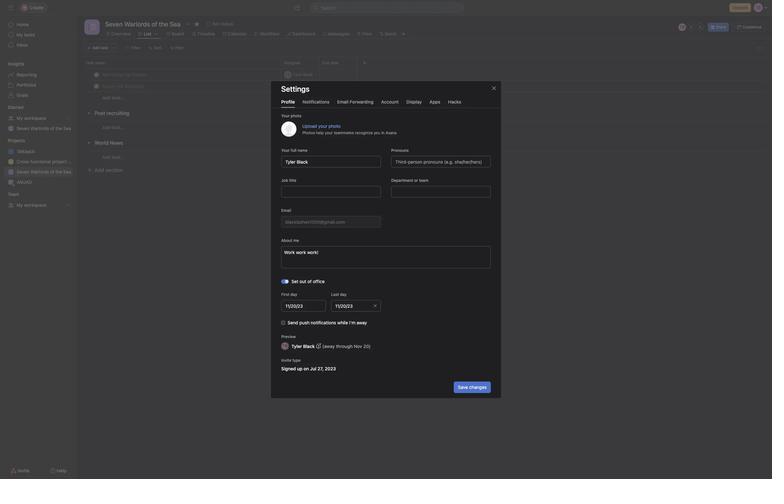Task type: locate. For each thing, give the bounding box(es) containing it.
add task… button
[[102, 94, 124, 101], [102, 124, 124, 131], [102, 154, 124, 161]]

amjad
[[17, 179, 32, 185]]

task… down the assign hq locations text field
[[112, 95, 124, 100]]

my left tasks
[[17, 32, 23, 37]]

team
[[8, 192, 19, 197]]

1 vertical spatial my workspace link
[[4, 200, 73, 210]]

my workspace down the starred
[[17, 115, 46, 121]]

task… for news
[[112, 154, 124, 160]]

your down profile "button"
[[281, 113, 290, 118]]

add up "add section" button
[[102, 154, 111, 160]]

1 completed image from the top
[[93, 71, 100, 78]]

my down team
[[17, 202, 23, 208]]

1 vertical spatial sea
[[63, 169, 71, 175]]

2 seven warlords of the sea link from the top
[[4, 167, 73, 177]]

email left forwarding
[[337, 99, 349, 104]]

row
[[77, 57, 773, 69], [84, 68, 765, 69], [77, 69, 773, 81], [77, 80, 773, 92]]

black
[[303, 72, 313, 77], [303, 343, 315, 349]]

1 my workspace link from the top
[[4, 113, 73, 123]]

1 seven from the top
[[17, 126, 29, 131]]

workflow link
[[255, 30, 280, 37]]

2 completed checkbox from the top
[[93, 82, 100, 90]]

day for last day
[[340, 292, 347, 297]]

seven warlords of the sea for 2nd seven warlords of the sea "link" from the top of the page
[[17, 169, 71, 175]]

0 vertical spatial add task… row
[[77, 92, 773, 104]]

sea
[[63, 126, 71, 131], [63, 169, 71, 175]]

email up the about
[[281, 208, 291, 213]]

1 add task… button from the top
[[102, 94, 124, 101]]

upload
[[302, 123, 317, 129]]

black up invite type signed up on jul 27, 2023
[[303, 343, 315, 349]]

the inside starred element
[[55, 126, 62, 131]]

1 vertical spatial black
[[303, 343, 315, 349]]

name inside row
[[95, 60, 105, 65]]

add task… row for world news
[[77, 151, 773, 163]]

list image
[[88, 23, 96, 31]]

day
[[291, 292, 297, 297], [340, 292, 347, 297]]

reporting link
[[4, 70, 73, 80]]

pronouns
[[391, 148, 409, 153]]

recognize
[[355, 130, 373, 135]]

insights element
[[0, 58, 77, 102]]

task
[[101, 45, 108, 50]]

add
[[92, 45, 100, 50], [102, 95, 111, 100], [102, 125, 111, 130], [102, 154, 111, 160], [95, 167, 104, 173]]

2 vertical spatial tb
[[283, 344, 288, 348]]

1 vertical spatial warlords
[[30, 169, 49, 175]]

1 vertical spatial tb
[[286, 72, 291, 77]]

overview
[[111, 31, 131, 36]]

profile
[[281, 99, 295, 104]]

first
[[281, 292, 290, 297]]

my workspace down team
[[17, 202, 46, 208]]

my tasks
[[17, 32, 35, 37]]

1 completed checkbox from the top
[[93, 71, 100, 78]]

inbox link
[[4, 40, 73, 50]]

goals link
[[4, 90, 73, 100]]

Completed checkbox
[[93, 71, 100, 78], [93, 82, 100, 90]]

the for 2nd seven warlords of the sea "link" from the top of the page
[[55, 169, 62, 175]]

2 vertical spatial add task… button
[[102, 154, 124, 161]]

1 vertical spatial my workspace
[[17, 202, 46, 208]]

upload new photo image
[[281, 121, 297, 137]]

task… up section
[[112, 154, 124, 160]]

0 vertical spatial tyler
[[293, 72, 302, 77]]

your left the "full" on the top of the page
[[281, 148, 290, 153]]

completed image inside the assign hq locations cell
[[93, 82, 100, 90]]

0 vertical spatial add task…
[[102, 95, 124, 100]]

name right the "full" on the top of the page
[[298, 148, 308, 153]]

close image
[[492, 86, 497, 91]]

1 horizontal spatial photo
[[329, 123, 341, 129]]

0 vertical spatial workspace
[[24, 115, 46, 121]]

1 task… from the top
[[112, 95, 124, 100]]

0 vertical spatial my workspace
[[17, 115, 46, 121]]

invite
[[281, 358, 292, 363], [18, 468, 29, 474]]

photo up teammates at top left
[[329, 123, 341, 129]]

add task… row for post recruiting
[[77, 121, 773, 133]]

add section button
[[84, 164, 125, 176]]

0 vertical spatial photo
[[291, 113, 302, 118]]

0 vertical spatial your
[[318, 123, 328, 129]]

seven up projects
[[17, 126, 29, 131]]

0 vertical spatial the
[[55, 126, 62, 131]]

profile button
[[281, 99, 295, 108]]

3 add task… button from the top
[[102, 154, 124, 161]]

sea inside starred element
[[63, 126, 71, 131]]

0 vertical spatial tyler black
[[293, 72, 313, 77]]

add task… inside header untitled section tree grid
[[102, 95, 124, 100]]

warlords down cross-functional project plan link
[[30, 169, 49, 175]]

2 my workspace from the top
[[17, 202, 46, 208]]

0 vertical spatial your
[[281, 113, 290, 118]]

seven warlords of the sea link
[[4, 123, 73, 134], [4, 167, 73, 177]]

0 horizontal spatial day
[[291, 292, 297, 297]]

0 vertical spatial seven warlords of the sea
[[17, 126, 71, 131]]

add up "post recruiting" button
[[102, 95, 111, 100]]

your for settings
[[281, 113, 290, 118]]

add task… button down the assign hq locations text field
[[102, 94, 124, 101]]

warlords inside projects element
[[30, 169, 49, 175]]

1 seven warlords of the sea link from the top
[[4, 123, 73, 134]]

of up talkback "link"
[[50, 126, 54, 131]]

2 workspace from the top
[[24, 202, 46, 208]]

of
[[50, 126, 54, 131], [50, 169, 54, 175], [308, 279, 312, 284]]

2 vertical spatial add task… row
[[77, 151, 773, 163]]

0 vertical spatial sea
[[63, 126, 71, 131]]

1 vertical spatial my
[[17, 115, 23, 121]]

office
[[313, 279, 325, 284]]

completed checkbox inside recruiting top pirates cell
[[93, 71, 100, 78]]

add left task
[[92, 45, 100, 50]]

sea inside projects element
[[63, 169, 71, 175]]

2 task… from the top
[[112, 125, 124, 130]]

1 vertical spatial task…
[[112, 125, 124, 130]]

your up help
[[318, 123, 328, 129]]

the up talkback "link"
[[55, 126, 62, 131]]

my for my tasks link
[[17, 32, 23, 37]]

add inside button
[[92, 45, 100, 50]]

1 vertical spatial of
[[50, 169, 54, 175]]

my down the starred
[[17, 115, 23, 121]]

teammates
[[334, 130, 354, 135]]

tb
[[680, 25, 685, 29], [286, 72, 291, 77], [283, 344, 288, 348]]

seven warlords of the sea link down functional at the left of the page
[[4, 167, 73, 177]]

teams element
[[0, 189, 77, 212]]

out
[[300, 279, 306, 284]]

add task… down the assign hq locations text field
[[102, 95, 124, 100]]

2 seven warlords of the sea from the top
[[17, 169, 71, 175]]

0 vertical spatial completed checkbox
[[93, 71, 100, 78]]

None text field
[[281, 156, 381, 167]]

of down cross-functional project plan
[[50, 169, 54, 175]]

1 my workspace from the top
[[17, 115, 46, 121]]

my workspace link down amjad link on the top of page
[[4, 200, 73, 210]]

2 my from the top
[[17, 115, 23, 121]]

cross-functional project plan link
[[4, 157, 77, 167]]

1 horizontal spatial name
[[298, 148, 308, 153]]

2 my workspace link from the top
[[4, 200, 73, 210]]

global element
[[0, 16, 77, 54]]

seven warlords of the sea down cross-functional project plan
[[17, 169, 71, 175]]

Third-person pronouns (e.g. she/her/hers) text field
[[391, 156, 491, 167]]

my for my workspace link in the starred element
[[17, 115, 23, 121]]

share
[[716, 25, 727, 29]]

2023
[[325, 366, 336, 371]]

name right "task"
[[95, 60, 105, 65]]

my workspace inside teams element
[[17, 202, 46, 208]]

0 vertical spatial add task… button
[[102, 94, 124, 101]]

1 vertical spatial seven warlords of the sea link
[[4, 167, 73, 177]]

add task…
[[102, 95, 124, 100], [102, 125, 124, 130], [102, 154, 124, 160]]

0 vertical spatial name
[[95, 60, 105, 65]]

0 vertical spatial completed image
[[93, 71, 100, 78]]

1 my from the top
[[17, 32, 23, 37]]

3 my from the top
[[17, 202, 23, 208]]

your
[[281, 113, 290, 118], [281, 148, 290, 153]]

0 vertical spatial tb
[[680, 25, 685, 29]]

add task… up section
[[102, 154, 124, 160]]

team
[[419, 178, 429, 183]]

insights
[[8, 61, 24, 67]]

Assign HQ locations text field
[[101, 83, 145, 89]]

add task… button for news
[[102, 154, 124, 161]]

tyler black down assignee
[[293, 72, 313, 77]]

completed image
[[93, 71, 100, 78], [93, 82, 100, 90]]

2 sea from the top
[[63, 169, 71, 175]]

day right first
[[291, 292, 297, 297]]

seven inside projects element
[[17, 169, 29, 175]]

1 horizontal spatial day
[[340, 292, 347, 297]]

1 vertical spatial completed checkbox
[[93, 82, 100, 90]]

1 sea from the top
[[63, 126, 71, 131]]

add inside header untitled section tree grid
[[102, 95, 111, 100]]

1 vertical spatial seven
[[17, 169, 29, 175]]

add down 'post recruiting'
[[102, 125, 111, 130]]

2 add task… button from the top
[[102, 124, 124, 131]]

completed image inside recruiting top pirates cell
[[93, 71, 100, 78]]

27,
[[318, 366, 324, 371]]

add left section
[[95, 167, 104, 173]]

my inside the global element
[[17, 32, 23, 37]]

None text field
[[104, 18, 182, 30], [281, 186, 381, 197], [391, 186, 491, 197], [281, 216, 381, 228], [281, 300, 326, 312], [104, 18, 182, 30], [281, 186, 381, 197], [391, 186, 491, 197], [281, 216, 381, 228], [281, 300, 326, 312]]

0 vertical spatial of
[[50, 126, 54, 131]]

apps button
[[430, 99, 441, 108]]

completed checkbox for recruiting top pirates text field
[[93, 71, 100, 78]]

workspace down amjad link on the top of page
[[24, 202, 46, 208]]

warlords inside starred element
[[30, 126, 49, 131]]

seven warlords of the sea inside starred element
[[17, 126, 71, 131]]

invite inside invite type signed up on jul 27, 2023
[[281, 358, 292, 363]]

my workspace
[[17, 115, 46, 121], [17, 202, 46, 208]]

while
[[338, 320, 348, 325]]

settings
[[281, 84, 310, 93]]

1 horizontal spatial invite
[[281, 358, 292, 363]]

home
[[17, 22, 29, 27]]

add section
[[95, 167, 123, 173]]

add task… row
[[77, 92, 773, 104], [77, 121, 773, 133], [77, 151, 773, 163]]

projects button
[[0, 137, 25, 144]]

1 vertical spatial add task… button
[[102, 124, 124, 131]]

invite inside invite button
[[18, 468, 29, 474]]

department
[[391, 178, 413, 183]]

last day
[[331, 292, 347, 297]]

seven warlords of the sea up talkback "link"
[[17, 126, 71, 131]]

2 vertical spatial add task…
[[102, 154, 124, 160]]

2 your from the top
[[281, 148, 290, 153]]

1 black from the top
[[303, 72, 313, 77]]

1 the from the top
[[55, 126, 62, 131]]

invite for invite type signed up on jul 27, 2023
[[281, 358, 292, 363]]

starred element
[[0, 102, 77, 135]]

1 vertical spatial seven warlords of the sea
[[17, 169, 71, 175]]

1 vertical spatial your
[[281, 148, 290, 153]]

photo inside upload your photo photos help your teammates recognize you in asana
[[329, 123, 341, 129]]

i'm
[[349, 320, 356, 325]]

0 vertical spatial task…
[[112, 95, 124, 100]]

3 add task… row from the top
[[77, 151, 773, 163]]

0 vertical spatial invite
[[281, 358, 292, 363]]

my inside teams element
[[17, 202, 23, 208]]

add task… button down "post recruiting" button
[[102, 124, 124, 131]]

1 vertical spatial workspace
[[24, 202, 46, 208]]

seven down cross-
[[17, 169, 29, 175]]

save changes button
[[454, 382, 491, 393]]

cross-
[[17, 159, 30, 164]]

date
[[331, 60, 339, 65]]

0 vertical spatial seven warlords of the sea link
[[4, 123, 73, 134]]

day right last
[[340, 292, 347, 297]]

workspace down goals link
[[24, 115, 46, 121]]

my workspace link down goals link
[[4, 113, 73, 123]]

warlords up talkback "link"
[[30, 126, 49, 131]]

seven inside starred element
[[17, 126, 29, 131]]

your right help
[[325, 130, 333, 135]]

tyler down "preview" at left bottom
[[292, 343, 302, 349]]

preview
[[281, 334, 296, 339]]

1 add task… from the top
[[102, 95, 124, 100]]

1 your from the top
[[281, 113, 290, 118]]

seven warlords of the sea link inside starred element
[[4, 123, 73, 134]]

1 day from the left
[[291, 292, 297, 297]]

task… down recruiting
[[112, 125, 124, 130]]

functional
[[30, 159, 51, 164]]

the
[[55, 126, 62, 131], [55, 169, 62, 175]]

1 vertical spatial email
[[281, 208, 291, 213]]

1 vertical spatial add task… row
[[77, 121, 773, 133]]

2 vertical spatial task…
[[112, 154, 124, 160]]

row containing task name
[[77, 57, 773, 69]]

1 vertical spatial add task…
[[102, 125, 124, 130]]

header untitled section tree grid
[[77, 69, 773, 104]]

1 horizontal spatial email
[[337, 99, 349, 104]]

2 completed image from the top
[[93, 82, 100, 90]]

of right the out at the bottom left
[[308, 279, 312, 284]]

0 vertical spatial warlords
[[30, 126, 49, 131]]

0 horizontal spatial email
[[281, 208, 291, 213]]

2 seven from the top
[[17, 169, 29, 175]]

tyler black up type
[[292, 343, 315, 349]]

0 vertical spatial my workspace link
[[4, 113, 73, 123]]

apps
[[430, 99, 441, 104]]

assignee
[[284, 60, 301, 65]]

2 vertical spatial my
[[17, 202, 23, 208]]

board
[[172, 31, 184, 36]]

1 seven warlords of the sea from the top
[[17, 126, 71, 131]]

seven warlords of the sea link up talkback "link"
[[4, 123, 73, 134]]

news
[[110, 140, 123, 146]]

email inside button
[[337, 99, 349, 104]]

black up settings
[[303, 72, 313, 77]]

1 vertical spatial photo
[[329, 123, 341, 129]]

add task… button up section
[[102, 154, 124, 161]]

2 add task… from the top
[[102, 125, 124, 130]]

post
[[95, 110, 105, 116]]

task… inside header untitled section tree grid
[[112, 95, 124, 100]]

the inside projects element
[[55, 169, 62, 175]]

seven for 2nd seven warlords of the sea "link" from the top of the page
[[17, 169, 29, 175]]

seven warlords of the sea inside projects element
[[17, 169, 71, 175]]

0 vertical spatial email
[[337, 99, 349, 104]]

3 task… from the top
[[112, 154, 124, 160]]

1 add task… row from the top
[[77, 92, 773, 104]]

tyler black
[[293, 72, 313, 77], [292, 343, 315, 349]]

2 day from the left
[[340, 292, 347, 297]]

0 vertical spatial my
[[17, 32, 23, 37]]

notifications
[[303, 99, 330, 104]]

tb inside button
[[680, 25, 685, 29]]

1 vertical spatial completed image
[[93, 82, 100, 90]]

Optional text field
[[331, 300, 381, 312]]

1 vertical spatial invite
[[18, 468, 29, 474]]

workspace inside starred element
[[24, 115, 46, 121]]

about
[[281, 238, 293, 243]]

the down project
[[55, 169, 62, 175]]

talkback
[[17, 149, 35, 154]]

1 vertical spatial the
[[55, 169, 62, 175]]

1 warlords from the top
[[30, 126, 49, 131]]

1 workspace from the top
[[24, 115, 46, 121]]

photo down profile "button"
[[291, 113, 302, 118]]

tyler down assignee
[[293, 72, 302, 77]]

completed checkbox inside the assign hq locations cell
[[93, 82, 100, 90]]

of inside starred element
[[50, 126, 54, 131]]

upload your photo button
[[302, 123, 341, 129]]

workspace for my workspace link in the starred element
[[24, 115, 46, 121]]

0 horizontal spatial photo
[[291, 113, 302, 118]]

0 horizontal spatial invite
[[18, 468, 29, 474]]

my workspace link inside teams element
[[4, 200, 73, 210]]

in
[[382, 130, 385, 135]]

seven warlords of the sea for seven warlords of the sea "link" inside the starred element
[[17, 126, 71, 131]]

0 horizontal spatial name
[[95, 60, 105, 65]]

2 warlords from the top
[[30, 169, 49, 175]]

seven warlords of the sea
[[17, 126, 71, 131], [17, 169, 71, 175]]

0 vertical spatial black
[[303, 72, 313, 77]]

2 add task… row from the top
[[77, 121, 773, 133]]

I usually work from 9am-5pm PST. Feel free to assign me a task with a due date anytime. Also, I love dogs! text field
[[281, 246, 491, 268]]

1 vertical spatial name
[[298, 148, 308, 153]]

my inside starred element
[[17, 115, 23, 121]]

3 add task… from the top
[[102, 154, 124, 160]]

remove from starred image
[[194, 21, 199, 27]]

completed image for recruiting top pirates text field
[[93, 71, 100, 78]]

workspace inside teams element
[[24, 202, 46, 208]]

0 vertical spatial seven
[[17, 126, 29, 131]]

1 vertical spatial tyler
[[292, 343, 302, 349]]

team button
[[0, 191, 19, 198]]

email for email forwarding
[[337, 99, 349, 104]]

add inside button
[[95, 167, 104, 173]]

add task… down "post recruiting" button
[[102, 125, 124, 130]]

2 the from the top
[[55, 169, 62, 175]]

your
[[318, 123, 328, 129], [325, 130, 333, 135]]

completed image for the assign hq locations text field
[[93, 82, 100, 90]]

due date
[[322, 60, 339, 65]]



Task type: vqa. For each thing, say whether or not it's contained in the screenshot.
the top from
no



Task type: describe. For each thing, give the bounding box(es) containing it.
tyler inside row
[[293, 72, 302, 77]]

completed checkbox for the assign hq locations text field
[[93, 82, 100, 90]]

workspace for my workspace link inside teams element
[[24, 202, 46, 208]]

1 vertical spatial your
[[325, 130, 333, 135]]

assign hq locations cell
[[77, 80, 282, 92]]

gantt link
[[380, 30, 397, 37]]

changes
[[469, 384, 487, 390]]

projects
[[8, 138, 25, 143]]

add task… button inside header untitled section tree grid
[[102, 94, 124, 101]]

home link
[[4, 20, 73, 30]]

row containing tb
[[77, 69, 773, 81]]

day for first day
[[291, 292, 297, 297]]

away
[[357, 320, 367, 325]]

timeline
[[197, 31, 215, 36]]

recruiting top pirates cell
[[77, 69, 282, 81]]

overview link
[[106, 30, 131, 37]]

upgrade button
[[730, 3, 751, 12]]

invite type signed up on jul 27, 2023
[[281, 358, 336, 371]]

add task… button for recruiting
[[102, 124, 124, 131]]

list
[[144, 31, 152, 36]]

signed
[[281, 366, 296, 371]]

account button
[[381, 99, 399, 108]]

add task button
[[84, 43, 111, 52]]

the for seven warlords of the sea "link" inside the starred element
[[55, 126, 62, 131]]

send
[[288, 320, 298, 325]]

(away
[[323, 343, 335, 349]]

messages link
[[323, 30, 350, 37]]

share button
[[708, 23, 729, 32]]

email forwarding
[[337, 99, 374, 104]]

of inside projects element
[[50, 169, 54, 175]]

Send push notifications while I'm away checkbox
[[281, 321, 285, 325]]

email for email
[[281, 208, 291, 213]]

photos
[[302, 130, 315, 135]]

add task… for news
[[102, 154, 124, 160]]

account
[[381, 99, 399, 104]]

save
[[458, 384, 468, 390]]

jul
[[310, 366, 316, 371]]

display button
[[407, 99, 422, 108]]

my tasks link
[[4, 30, 73, 40]]

1 vertical spatial tyler black
[[292, 343, 315, 349]]

section
[[105, 167, 123, 173]]

projects element
[[0, 135, 77, 189]]

portfolios
[[17, 82, 36, 88]]

you
[[374, 130, 381, 135]]

board link
[[167, 30, 184, 37]]

recruiting
[[107, 110, 129, 116]]

clear date image
[[373, 304, 377, 308]]

notifications button
[[303, 99, 330, 108]]

nov
[[354, 343, 362, 349]]

task
[[86, 60, 94, 65]]

my workspace inside starred element
[[17, 115, 46, 121]]

my workspace link inside starred element
[[4, 113, 73, 123]]

help
[[316, 130, 324, 135]]

2 vertical spatial of
[[308, 279, 312, 284]]

task… for recruiting
[[112, 125, 124, 130]]

2 black from the top
[[303, 343, 315, 349]]

invite for invite
[[18, 468, 29, 474]]

tasks
[[24, 32, 35, 37]]

amjad link
[[4, 177, 73, 187]]

or
[[414, 178, 418, 183]]

cross-functional project plan
[[17, 159, 77, 164]]

timeline link
[[192, 30, 215, 37]]

notifications
[[311, 320, 336, 325]]

asana
[[386, 130, 397, 135]]

20)
[[364, 343, 371, 349]]

collapse task list for this section image
[[86, 140, 91, 145]]

set out of office
[[292, 279, 325, 284]]

invite button
[[6, 465, 34, 477]]

dashboard
[[292, 31, 316, 36]]

tb button
[[679, 23, 686, 31]]

due
[[322, 60, 330, 65]]

about me
[[281, 238, 299, 243]]

calendar
[[228, 31, 247, 36]]

world news
[[95, 140, 123, 146]]

goals
[[17, 92, 28, 98]]

seven for seven warlords of the sea "link" inside the starred element
[[17, 126, 29, 131]]

upload your photo photos help your teammates recognize you in asana
[[302, 123, 397, 135]]

your for your photo
[[281, 148, 290, 153]]

email forwarding button
[[337, 99, 374, 108]]

type
[[293, 358, 301, 363]]

project
[[52, 159, 67, 164]]

files link
[[357, 30, 372, 37]]

dashboard link
[[287, 30, 316, 37]]

save changes
[[458, 384, 487, 390]]

full
[[291, 148, 297, 153]]

upgrade
[[733, 5, 749, 10]]

Recruiting top Pirates text field
[[101, 71, 148, 78]]

messages
[[328, 31, 350, 36]]

black inside header untitled section tree grid
[[303, 72, 313, 77]]

my for my workspace link inside teams element
[[17, 202, 23, 208]]

talkback link
[[4, 146, 73, 157]]

on
[[304, 366, 309, 371]]

post recruiting
[[95, 110, 129, 116]]

world
[[95, 140, 109, 146]]

insights button
[[0, 61, 24, 67]]

hide sidebar image
[[8, 5, 13, 10]]

first day
[[281, 292, 297, 297]]

list link
[[139, 30, 152, 37]]

display
[[407, 99, 422, 104]]

me
[[294, 238, 299, 243]]

portfolios link
[[4, 80, 73, 90]]

title
[[289, 178, 296, 183]]

tyler black inside row
[[293, 72, 313, 77]]

plan
[[68, 159, 77, 164]]

reporting
[[17, 72, 37, 77]]

collapse task list for this section image
[[86, 111, 91, 116]]

up
[[297, 366, 303, 371]]

set out of office switch
[[281, 279, 289, 284]]

tb inside header untitled section tree grid
[[286, 72, 291, 77]]

job
[[281, 178, 288, 183]]

add task… for recruiting
[[102, 125, 124, 130]]

push
[[300, 320, 310, 325]]

task name
[[86, 60, 105, 65]]

gantt
[[385, 31, 397, 36]]



